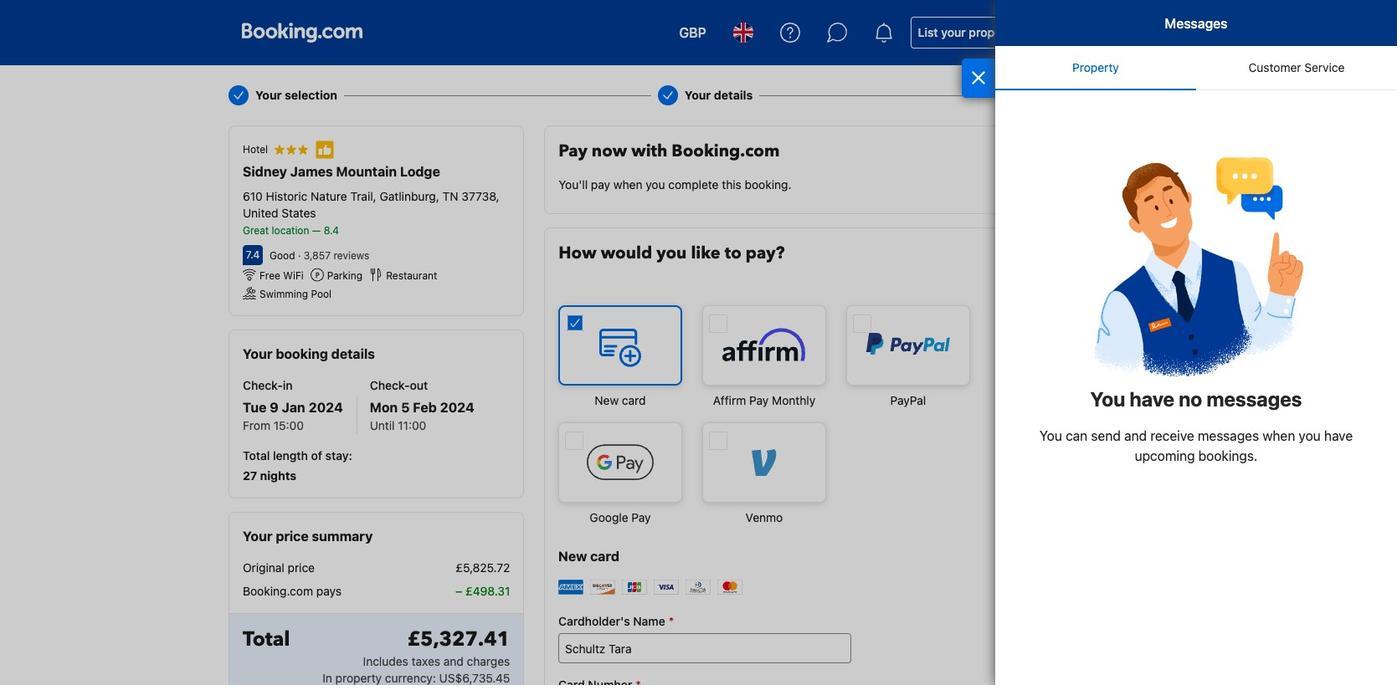 Task type: vqa. For each thing, say whether or not it's contained in the screenshot.
2nd check- from right
yes



Task type: describe. For each thing, give the bounding box(es) containing it.
your for your price summary
[[243, 529, 273, 544]]

parking
[[327, 270, 363, 282]]

your price summary
[[243, 529, 373, 544]]

pay now with booking.com
[[559, 140, 780, 162]]

£5,825.72
[[456, 561, 510, 575]]

booking.com pays
[[243, 584, 342, 599]]

now
[[592, 140, 627, 162]]

this
[[722, 178, 742, 192]]

great location — 8.4
[[243, 224, 339, 237]]

7.4
[[246, 249, 260, 261]]

tue
[[243, 400, 267, 415]]

9
[[270, 400, 279, 415]]

genius
[[1071, 34, 1104, 47]]

free wifi
[[260, 270, 304, 282]]

step
[[1131, 88, 1156, 102]]

includes taxes and charges
[[363, 655, 510, 669]]

8.4
[[324, 224, 339, 237]]

summary
[[312, 529, 373, 544]]

gbp button
[[669, 13, 716, 53]]

3
[[1080, 88, 1088, 102]]

james
[[290, 164, 333, 179]]

to
[[725, 242, 742, 265]]

0 vertical spatial details
[[714, 88, 753, 102]]

like
[[691, 242, 721, 265]]

of
[[311, 449, 322, 463]]

your
[[941, 25, 966, 39]]

jan
[[282, 400, 305, 415]]

level
[[1107, 34, 1132, 47]]

pay?
[[746, 242, 785, 265]]

15:00
[[274, 419, 304, 433]]

your booking details
[[243, 347, 375, 362]]

complete
[[668, 178, 719, 192]]

sidney james mountain lodge
[[243, 164, 440, 179]]

property
[[969, 25, 1017, 39]]

mountain
[[336, 164, 397, 179]]

final step
[[1100, 88, 1156, 102]]

pool
[[311, 288, 332, 301]]

price for original
[[288, 561, 315, 575]]

0 horizontal spatial booking.com
[[243, 584, 313, 599]]

27
[[243, 469, 257, 483]]

3,857
[[304, 250, 331, 262]]

free
[[260, 270, 280, 282]]

out
[[410, 378, 428, 393]]

pay
[[591, 178, 610, 192]]

and
[[444, 655, 464, 669]]

you'll
[[559, 178, 588, 192]]

sidney
[[243, 164, 287, 179]]

good
[[270, 250, 295, 262]]

stay:
[[325, 449, 352, 463]]

rated good element
[[270, 250, 295, 262]]

nights
[[260, 469, 296, 483]]

wifi
[[283, 270, 304, 282]]

mon
[[370, 400, 398, 415]]

list your property
[[918, 25, 1017, 39]]

2024 for mon 5 feb 2024
[[440, 400, 475, 415]]



Task type: locate. For each thing, give the bounding box(es) containing it.
original
[[243, 561, 285, 575]]

list
[[918, 25, 938, 39]]

genius level 1
[[1071, 34, 1139, 47]]

check- for tue
[[243, 378, 283, 393]]

0 horizontal spatial details
[[331, 347, 375, 362]]

total for total length of stay: 27 nights
[[243, 449, 270, 463]]

close image
[[971, 71, 986, 85]]

2024 inside check-out mon 5 feb 2024 until 11:00
[[440, 400, 475, 415]]

2024 inside check-in tue 9 jan 2024 from 15:00
[[309, 400, 343, 415]]

includes
[[363, 655, 408, 669]]

total up 27
[[243, 449, 270, 463]]

your details
[[685, 88, 753, 102]]

good · 3,857 reviews
[[270, 250, 369, 262]]

booking.
[[745, 178, 792, 192]]

booking.com down the original price
[[243, 584, 313, 599]]

with
[[632, 140, 668, 162]]

check-out mon 5 feb 2024 until 11:00
[[370, 378, 475, 433]]

list your property link
[[911, 17, 1025, 49]]

your down gbp button
[[685, 88, 711, 102]]

2024 right jan
[[309, 400, 343, 415]]

in
[[283, 378, 293, 393]]

you right "when"
[[646, 178, 665, 192]]

charges
[[467, 655, 510, 669]]

0 vertical spatial booking.com
[[672, 140, 780, 162]]

your for your selection
[[255, 88, 282, 102]]

swimming
[[260, 288, 308, 301]]

final
[[1100, 88, 1128, 102]]

genius level 1 link
[[1031, 10, 1150, 55]]

selection
[[285, 88, 337, 102]]

total down booking.com pays
[[243, 626, 290, 654]]

total length of stay: 27 nights
[[243, 449, 352, 483]]

2 check- from the left
[[370, 378, 410, 393]]

from
[[243, 419, 270, 433]]

2 2024 from the left
[[440, 400, 475, 415]]

total
[[243, 449, 270, 463], [243, 626, 290, 654]]

details right booking
[[331, 347, 375, 362]]

booking
[[276, 347, 328, 362]]

—
[[312, 224, 321, 237]]

2024
[[309, 400, 343, 415], [440, 400, 475, 415]]

0 vertical spatial price
[[276, 529, 309, 544]]

1 check- from the left
[[243, 378, 283, 393]]

original price
[[243, 561, 315, 575]]

booking.com
[[672, 140, 780, 162], [243, 584, 313, 599]]

1 horizontal spatial booking.com
[[672, 140, 780, 162]]

5
[[401, 400, 410, 415]]

price up the original price
[[276, 529, 309, 544]]

your for your details
[[685, 88, 711, 102]]

great
[[243, 224, 269, 237]]

your selection
[[255, 88, 337, 102]]

would
[[601, 242, 652, 265]]

2024 right feb
[[440, 400, 475, 415]]

you left the like
[[657, 242, 687, 265]]

when
[[614, 178, 643, 192]]

price up booking.com pays
[[288, 561, 315, 575]]

check- for mon
[[370, 378, 410, 393]]

·
[[298, 250, 301, 262]]

1 horizontal spatial details
[[714, 88, 753, 102]]

2 total from the top
[[243, 626, 290, 654]]

11:00
[[398, 419, 427, 433]]

1 2024 from the left
[[309, 400, 343, 415]]

pay
[[559, 140, 588, 162]]

0 horizontal spatial check-
[[243, 378, 283, 393]]

0 horizontal spatial 2024
[[309, 400, 343, 415]]

your
[[255, 88, 282, 102], [685, 88, 711, 102], [243, 347, 273, 362], [243, 529, 273, 544]]

scored 7.4 element
[[243, 245, 263, 265]]

gbp
[[679, 25, 706, 40]]

your up the 'original'
[[243, 529, 273, 544]]

reviews
[[334, 250, 369, 262]]

booking.com up this
[[672, 140, 780, 162]]

hotel
[[243, 143, 268, 156]]

1
[[1134, 34, 1139, 47]]

check- up mon
[[370, 378, 410, 393]]

check- inside check-out mon 5 feb 2024 until 11:00
[[370, 378, 410, 393]]

total inside total length of stay: 27 nights
[[243, 449, 270, 463]]

price for your
[[276, 529, 309, 544]]

until
[[370, 419, 395, 433]]

how
[[559, 242, 597, 265]]

pays
[[316, 584, 342, 599]]

location
[[272, 224, 309, 237]]

2024 for tue 9 jan 2024
[[309, 400, 343, 415]]

your left selection
[[255, 88, 282, 102]]

details down gbp button
[[714, 88, 753, 102]]

1 horizontal spatial check-
[[370, 378, 410, 393]]

1 vertical spatial you
[[657, 242, 687, 265]]

lodge
[[400, 164, 440, 179]]

1 vertical spatial total
[[243, 626, 290, 654]]

price
[[276, 529, 309, 544], [288, 561, 315, 575]]

1 horizontal spatial 2024
[[440, 400, 475, 415]]

booking.com online hotel reservations image
[[242, 23, 363, 43]]

0 vertical spatial total
[[243, 449, 270, 463]]

check- up the tue
[[243, 378, 283, 393]]

total for total
[[243, 626, 290, 654]]

your left booking
[[243, 347, 273, 362]]

1 vertical spatial booking.com
[[243, 584, 313, 599]]

check-
[[243, 378, 283, 393], [370, 378, 410, 393]]

length
[[273, 449, 308, 463]]

you
[[646, 178, 665, 192], [657, 242, 687, 265]]

feb
[[413, 400, 437, 415]]

restaurant
[[386, 270, 437, 282]]

details
[[714, 88, 753, 102], [331, 347, 375, 362]]

taxes
[[412, 655, 440, 669]]

swimming pool
[[260, 288, 332, 301]]

1 total from the top
[[243, 449, 270, 463]]

you'll pay when you complete this booking.
[[559, 178, 792, 192]]

how would you like to pay?
[[559, 242, 785, 265]]

1 vertical spatial price
[[288, 561, 315, 575]]

0 vertical spatial you
[[646, 178, 665, 192]]

check-in tue 9 jan 2024 from 15:00
[[243, 378, 343, 433]]

your for your booking details
[[243, 347, 273, 362]]

− £498.31
[[455, 584, 510, 599]]

1 vertical spatial details
[[331, 347, 375, 362]]

check- inside check-in tue 9 jan 2024 from 15:00
[[243, 378, 283, 393]]



